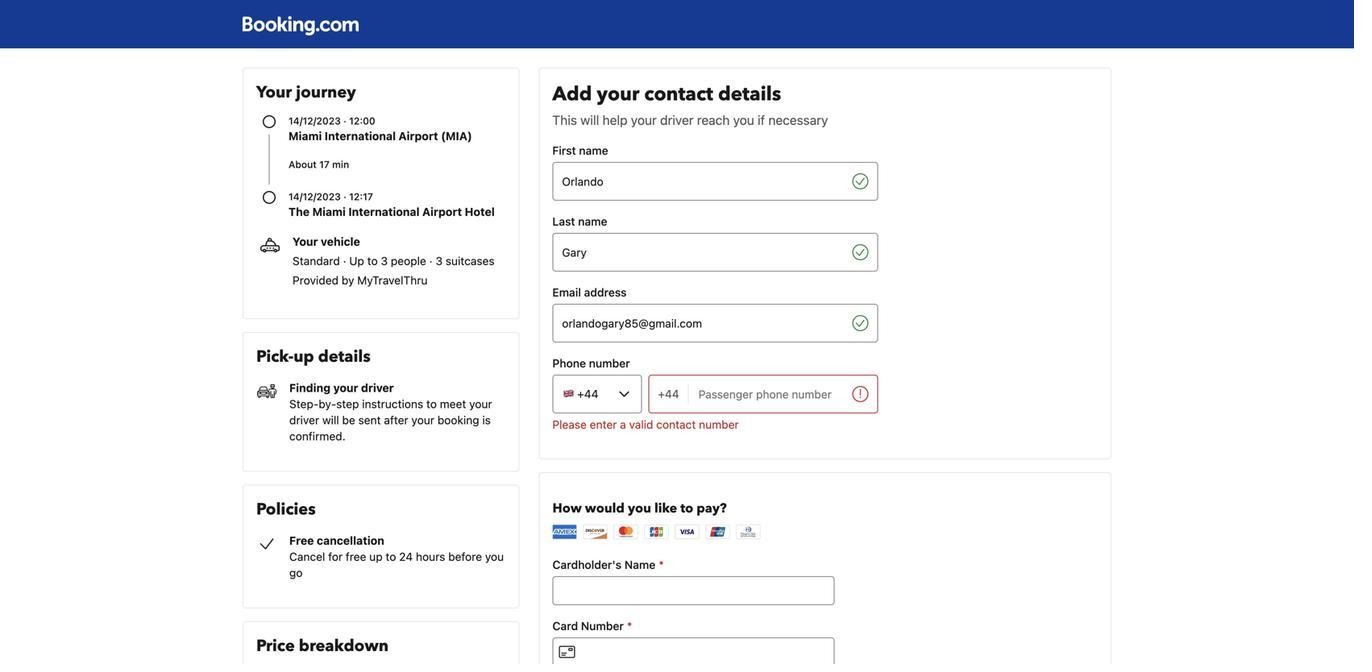 Task type: locate. For each thing, give the bounding box(es) containing it.
0 horizontal spatial your
[[256, 81, 292, 104]]

1 vertical spatial name
[[578, 215, 608, 228]]

0 horizontal spatial 3
[[381, 254, 388, 268]]

details up finding at the bottom of the page
[[318, 346, 371, 368]]

international inside 14/12/2023 · 12:17 the miami international airport hotel
[[349, 205, 420, 219]]

your left the journey
[[256, 81, 292, 104]]

up up finding at the bottom of the page
[[294, 346, 314, 368]]

will down by-
[[322, 414, 339, 427]]

1 horizontal spatial driver
[[361, 381, 394, 395]]

1 vertical spatial driver
[[361, 381, 394, 395]]

vehicle
[[321, 235, 360, 248]]

about 17 min
[[289, 159, 349, 170]]

1 horizontal spatial you
[[733, 112, 755, 128]]

airport
[[399, 129, 438, 143], [422, 205, 462, 219]]

1 vertical spatial contact
[[657, 418, 696, 431]]

Email address email field
[[553, 304, 846, 343]]

· left 12:17 on the top left of page
[[344, 191, 347, 202]]

1 vertical spatial airport
[[422, 205, 462, 219]]

0 horizontal spatial you
[[485, 550, 504, 563]]

1 vertical spatial international
[[349, 205, 420, 219]]

first name
[[553, 144, 608, 157]]

+44
[[658, 387, 679, 401]]

1 horizontal spatial to
[[386, 550, 396, 563]]

will inside 'finding your driver step-by-step instructions to meet your driver will be sent after your booking is confirmed.'
[[322, 414, 339, 427]]

14/12/2023 for the
[[289, 191, 341, 202]]

phone number
[[553, 357, 630, 370]]

· inside 14/12/2023 · 12:17 the miami international airport hotel
[[344, 191, 347, 202]]

(mia)
[[441, 129, 472, 143]]

up right free
[[369, 550, 383, 563]]

your
[[256, 81, 292, 104], [293, 235, 318, 248]]

number right phone
[[589, 357, 630, 370]]

1 horizontal spatial your
[[293, 235, 318, 248]]

after
[[384, 414, 409, 427]]

instructions
[[362, 397, 423, 411]]

international inside 14/12/2023 · 12:00 miami international airport (mia)
[[325, 129, 396, 143]]

2 horizontal spatial to
[[426, 397, 437, 411]]

0 vertical spatial up
[[294, 346, 314, 368]]

the
[[289, 205, 310, 219]]

this
[[553, 112, 577, 128]]

driver down step-
[[289, 414, 319, 427]]

to left 24
[[386, 550, 396, 563]]

14/12/2023 · 12:00 miami international airport (mia)
[[289, 115, 472, 143]]

0 vertical spatial miami
[[289, 129, 322, 143]]

0 vertical spatial your
[[256, 81, 292, 104]]

0 horizontal spatial to
[[367, 254, 378, 268]]

you inside the add your contact details this will help your driver reach you if necessary
[[733, 112, 755, 128]]

your up step
[[333, 381, 358, 395]]

your up standard
[[293, 235, 318, 248]]

people
[[391, 254, 426, 268]]

cancellation
[[317, 534, 384, 547]]

driver left reach
[[660, 112, 694, 128]]

step-
[[289, 397, 319, 411]]

1 vertical spatial 14/12/2023
[[289, 191, 341, 202]]

1 vertical spatial up
[[369, 550, 383, 563]]

free
[[346, 550, 366, 563]]

0 vertical spatial details
[[718, 81, 781, 108]]

0 vertical spatial number
[[589, 357, 630, 370]]

0 vertical spatial to
[[367, 254, 378, 268]]

1 vertical spatial miami
[[312, 205, 346, 219]]

price
[[256, 635, 295, 657]]

your for your journey
[[256, 81, 292, 104]]

details up if
[[718, 81, 781, 108]]

12:17
[[349, 191, 373, 202]]

airport left (mia)
[[399, 129, 438, 143]]

your up help
[[597, 81, 640, 108]]

step
[[336, 397, 359, 411]]

pick-up details
[[256, 346, 371, 368]]

contact down the +44
[[657, 418, 696, 431]]

2 circle empty image from the top
[[263, 191, 276, 204]]

international down 12:17 on the top left of page
[[349, 205, 420, 219]]

you inside free cancellation cancel for free up to 24 hours before you go
[[485, 550, 504, 563]]

driver up instructions
[[361, 381, 394, 395]]

0 vertical spatial name
[[579, 144, 608, 157]]

hours
[[416, 550, 445, 563]]

12:00
[[349, 115, 375, 127]]

1 14/12/2023 from the top
[[289, 115, 341, 127]]

your right help
[[631, 112, 657, 128]]

14/12/2023
[[289, 115, 341, 127], [289, 191, 341, 202]]

0 vertical spatial driver
[[660, 112, 694, 128]]

0 horizontal spatial will
[[322, 414, 339, 427]]

international
[[325, 129, 396, 143], [349, 205, 420, 219]]

0 horizontal spatial driver
[[289, 414, 319, 427]]

·
[[344, 115, 347, 127], [344, 191, 347, 202], [343, 254, 346, 268], [429, 254, 433, 268]]

0 horizontal spatial number
[[589, 357, 630, 370]]

last
[[553, 215, 575, 228]]

you left if
[[733, 112, 755, 128]]

3
[[381, 254, 388, 268], [436, 254, 443, 268]]

driver inside the add your contact details this will help your driver reach you if necessary
[[660, 112, 694, 128]]

breakdown
[[299, 635, 389, 657]]

to left meet on the left bottom of page
[[426, 397, 437, 411]]

to inside free cancellation cancel for free up to 24 hours before you go
[[386, 550, 396, 563]]

price breakdown
[[256, 635, 389, 657]]

name right last at the top
[[578, 215, 608, 228]]

to right up
[[367, 254, 378, 268]]

0 vertical spatial airport
[[399, 129, 438, 143]]

0 vertical spatial will
[[581, 112, 599, 128]]

details
[[718, 81, 781, 108], [318, 346, 371, 368]]

miami right the
[[312, 205, 346, 219]]

help
[[603, 112, 628, 128]]

to
[[367, 254, 378, 268], [426, 397, 437, 411], [386, 550, 396, 563]]

by-
[[319, 397, 336, 411]]

you right before
[[485, 550, 504, 563]]

your up is
[[469, 397, 492, 411]]

email address
[[553, 286, 627, 299]]

14/12/2023 inside 14/12/2023 · 12:17 the miami international airport hotel
[[289, 191, 341, 202]]

1 vertical spatial will
[[322, 414, 339, 427]]

meet
[[440, 397, 466, 411]]

1 horizontal spatial number
[[699, 418, 739, 431]]

up
[[294, 346, 314, 368], [369, 550, 383, 563]]

your for your vehicle standard · up to 3 people · 3 suitcases provided by mytravelthru
[[293, 235, 318, 248]]

last name
[[553, 215, 608, 228]]

3 right people
[[436, 254, 443, 268]]

will
[[581, 112, 599, 128], [322, 414, 339, 427]]

airport left hotel
[[422, 205, 462, 219]]

2 14/12/2023 from the top
[[289, 191, 341, 202]]

contact up reach
[[645, 81, 714, 108]]

reach
[[697, 112, 730, 128]]

0 vertical spatial international
[[325, 129, 396, 143]]

you for your
[[733, 112, 755, 128]]

1 vertical spatial circle empty image
[[263, 191, 276, 204]]

miami
[[289, 129, 322, 143], [312, 205, 346, 219]]

phone
[[553, 357, 586, 370]]

your inside your vehicle standard · up to 3 people · 3 suitcases provided by mytravelthru
[[293, 235, 318, 248]]

international down 12:00 timer
[[325, 129, 396, 143]]

details inside the add your contact details this will help your driver reach you if necessary
[[718, 81, 781, 108]]

name for last name
[[578, 215, 608, 228]]

please
[[553, 418, 587, 431]]

1 vertical spatial you
[[485, 550, 504, 563]]

name
[[579, 144, 608, 157], [578, 215, 608, 228]]

1 vertical spatial to
[[426, 397, 437, 411]]

circle empty image
[[263, 115, 276, 128], [263, 191, 276, 204]]

circle empty image for the miami international airport hotel
[[263, 191, 276, 204]]

number
[[589, 357, 630, 370], [699, 418, 739, 431]]

1 vertical spatial your
[[293, 235, 318, 248]]

0 vertical spatial 14/12/2023
[[289, 115, 341, 127]]

0 horizontal spatial up
[[294, 346, 314, 368]]

0 horizontal spatial details
[[318, 346, 371, 368]]

0 vertical spatial you
[[733, 112, 755, 128]]

1 horizontal spatial 3
[[436, 254, 443, 268]]

name right first
[[579, 144, 608, 157]]

14/12/2023 up the
[[289, 191, 341, 202]]

you
[[733, 112, 755, 128], [485, 550, 504, 563]]

contact
[[645, 81, 714, 108], [657, 418, 696, 431]]

· left 12:00 timer
[[344, 115, 347, 127]]

1 horizontal spatial will
[[581, 112, 599, 128]]

your
[[597, 81, 640, 108], [631, 112, 657, 128], [333, 381, 358, 395], [469, 397, 492, 411], [412, 414, 435, 427]]

1 vertical spatial details
[[318, 346, 371, 368]]

14/12/2023 inside 14/12/2023 · 12:00 miami international airport (mia)
[[289, 115, 341, 127]]

1 horizontal spatial details
[[718, 81, 781, 108]]

· left up
[[343, 254, 346, 268]]

2 horizontal spatial driver
[[660, 112, 694, 128]]

14/12/2023 down your journey at the top of page
[[289, 115, 341, 127]]

number down 'phone number' phone field
[[699, 418, 739, 431]]

cancel
[[289, 550, 325, 563]]

2 vertical spatial to
[[386, 550, 396, 563]]

2 3 from the left
[[436, 254, 443, 268]]

please enter a valid contact number
[[553, 418, 739, 431]]

will right this
[[581, 112, 599, 128]]

3 up mytravelthru on the top left of the page
[[381, 254, 388, 268]]

circle empty image for miami international airport (mia)
[[263, 115, 276, 128]]

1 horizontal spatial up
[[369, 550, 383, 563]]

24
[[399, 550, 413, 563]]

1 circle empty image from the top
[[263, 115, 276, 128]]

0 vertical spatial contact
[[645, 81, 714, 108]]

driver
[[660, 112, 694, 128], [361, 381, 394, 395], [289, 414, 319, 427]]

up inside free cancellation cancel for free up to 24 hours before you go
[[369, 550, 383, 563]]

be
[[342, 414, 355, 427]]

miami up about
[[289, 129, 322, 143]]

by
[[342, 274, 354, 287]]

to inside 'finding your driver step-by-step instructions to meet your driver will be sent after your booking is confirmed.'
[[426, 397, 437, 411]]

0 vertical spatial circle empty image
[[263, 115, 276, 128]]

free cancellation cancel for free up to 24 hours before you go
[[289, 534, 504, 580]]



Task type: describe. For each thing, give the bounding box(es) containing it.
12:17 timer
[[349, 191, 373, 202]]

hotel
[[465, 205, 495, 219]]

name for first name
[[579, 144, 608, 157]]

finding
[[289, 381, 331, 395]]

is
[[482, 414, 491, 427]]

provided
[[293, 274, 339, 287]]

14/12/2023 for miami
[[289, 115, 341, 127]]

contact inside the add your contact details this will help your driver reach you if necessary
[[645, 81, 714, 108]]

go
[[289, 566, 303, 580]]

· inside 14/12/2023 · 12:00 miami international airport (mia)
[[344, 115, 347, 127]]

for
[[328, 550, 343, 563]]

valid
[[629, 418, 653, 431]]

your vehicle standard · up to 3 people · 3 suitcases provided by mytravelthru
[[293, 235, 495, 287]]

miami inside 14/12/2023 · 12:00 miami international airport (mia)
[[289, 129, 322, 143]]

Last name text field
[[553, 233, 846, 272]]

will inside the add your contact details this will help your driver reach you if necessary
[[581, 112, 599, 128]]

mytravelthru
[[357, 274, 428, 287]]

First name text field
[[553, 162, 846, 201]]

12:00 timer
[[349, 115, 375, 127]]

14/12/2023 · 12:17 the miami international airport hotel
[[289, 191, 495, 219]]

· right people
[[429, 254, 433, 268]]

booking.com image
[[243, 16, 359, 35]]

confirmed.
[[289, 430, 346, 443]]

2 vertical spatial driver
[[289, 414, 319, 427]]

up
[[349, 254, 364, 268]]

booking
[[438, 414, 479, 427]]

email
[[553, 286, 581, 299]]

address
[[584, 286, 627, 299]]

to inside your vehicle standard · up to 3 people · 3 suitcases provided by mytravelthru
[[367, 254, 378, 268]]

1 3 from the left
[[381, 254, 388, 268]]

standard
[[293, 254, 340, 268]]

free
[[289, 534, 314, 547]]

before
[[448, 550, 482, 563]]

suitcases
[[446, 254, 495, 268]]

add
[[553, 81, 592, 108]]

add your contact details this will help your driver reach you if necessary
[[553, 81, 828, 128]]

finding your driver step-by-step instructions to meet your driver will be sent after your booking is confirmed.
[[289, 381, 492, 443]]

min
[[332, 159, 349, 170]]

1 vertical spatial number
[[699, 418, 739, 431]]

policies
[[256, 499, 316, 521]]

miami inside 14/12/2023 · 12:17 the miami international airport hotel
[[312, 205, 346, 219]]

first
[[553, 144, 576, 157]]

if
[[758, 112, 765, 128]]

17
[[319, 159, 330, 170]]

a
[[620, 418, 626, 431]]

enter
[[590, 418, 617, 431]]

airport inside 14/12/2023 · 12:17 the miami international airport hotel
[[422, 205, 462, 219]]

airport inside 14/12/2023 · 12:00 miami international airport (mia)
[[399, 129, 438, 143]]

your right after
[[412, 414, 435, 427]]

about
[[289, 159, 317, 170]]

your journey
[[256, 81, 356, 104]]

Phone number telephone field
[[689, 375, 846, 414]]

you for cancellation
[[485, 550, 504, 563]]

journey
[[296, 81, 356, 104]]

pick-
[[256, 346, 294, 368]]

necessary
[[769, 112, 828, 128]]

sent
[[358, 414, 381, 427]]



Task type: vqa. For each thing, say whether or not it's contained in the screenshot.
Add a comment for your driver
no



